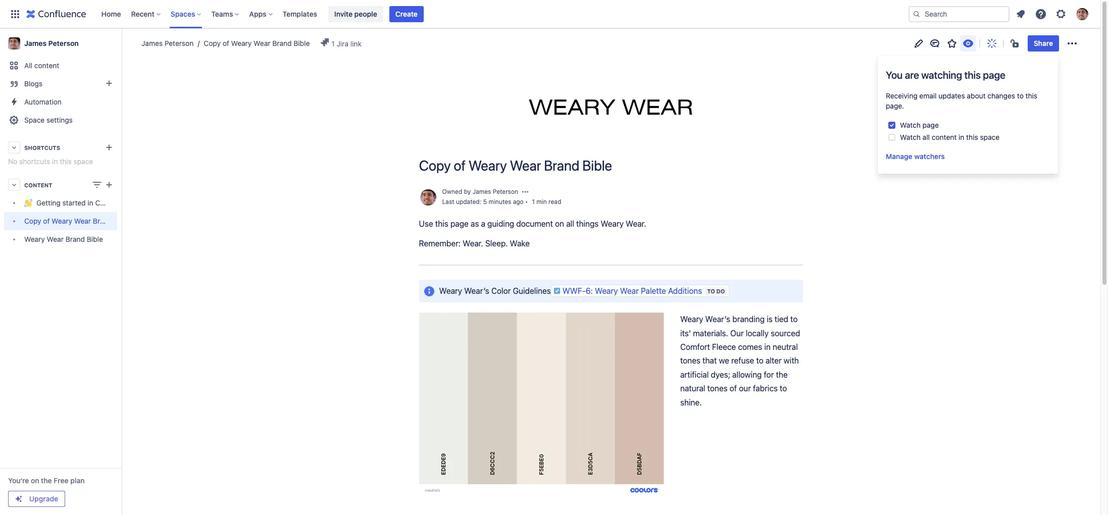 Task type: vqa. For each thing, say whether or not it's contained in the screenshot.
helpdesk
no



Task type: describe. For each thing, give the bounding box(es) containing it.
of inside tree
[[43, 217, 50, 226]]

watch page watch all content in this space
[[901, 121, 1000, 142]]

blogs link
[[4, 75, 117, 93]]

by
[[464, 188, 471, 195]]

as
[[471, 219, 479, 228]]

recent button
[[128, 6, 165, 22]]

page.
[[886, 102, 905, 110]]

0 horizontal spatial tones
[[681, 356, 701, 366]]

content button
[[4, 176, 117, 194]]

to inside receiving email updates about changes to this page.
[[1018, 91, 1024, 100]]

of down teams dropdown button at the left of the page
[[223, 39, 229, 48]]

Search field
[[909, 6, 1010, 22]]

sourced
[[771, 329, 801, 338]]

2 horizontal spatial james
[[473, 188, 491, 195]]

quick summary image
[[986, 37, 998, 50]]

no restrictions image
[[1010, 37, 1022, 50]]

to left alter
[[757, 356, 764, 366]]

brand up read
[[544, 157, 580, 174]]

panel info image
[[423, 286, 435, 298]]

invite people
[[334, 9, 377, 18]]

templates
[[283, 9, 317, 18]]

wear up the manage page ownership image
[[510, 157, 541, 174]]

star image
[[946, 37, 959, 50]]

the inside weary wear's branding is tied to its' materials. our locally sourced comfort fleece comes in neutral tones that we refuse to alter with artificial dyes; allowing for the natural tones of our fabrics to shine.
[[776, 370, 788, 379]]

manage page ownership image
[[522, 188, 530, 196]]

to do
[[708, 288, 725, 294]]

weary wear's branding is tied to its' materials. our locally sourced comfort fleece comes in neutral tones that we refuse to alter with artificial dyes; allowing for the natural tones of our fabrics to shine.
[[681, 315, 803, 407]]

home
[[101, 9, 121, 18]]

to right tied
[[791, 315, 798, 324]]

0 vertical spatial on
[[555, 219, 564, 228]]

0 horizontal spatial the
[[41, 477, 52, 485]]

alter
[[766, 356, 782, 366]]

dyes;
[[711, 370, 731, 379]]

fleece
[[713, 343, 736, 352]]

wwf-6: weary wear palette additions
[[563, 286, 703, 295]]

1 jira link link
[[316, 36, 367, 51]]

no shortcuts in this space
[[8, 157, 93, 166]]

0 horizontal spatial james peterson link
[[4, 33, 117, 54]]

manage watchers
[[886, 152, 945, 161]]

comes
[[738, 343, 763, 352]]

receiving email updates about changes to this page.
[[886, 91, 1038, 110]]

global element
[[6, 0, 909, 28]]

weary inside weary wear's branding is tied to its' materials. our locally sourced comfort fleece comes in neutral tones that we refuse to alter with artificial dyes; allowing for the natural tones of our fabrics to shine.
[[681, 315, 704, 324]]

blogs
[[24, 79, 43, 88]]

to
[[708, 288, 715, 294]]

2 james peterson from the left
[[142, 39, 194, 48]]

people
[[355, 9, 377, 18]]

share button
[[1028, 35, 1060, 52]]

on inside the space element
[[31, 477, 39, 485]]

1 horizontal spatial james peterson link
[[142, 38, 194, 49]]

1 min read
[[532, 198, 562, 205]]

in inside watch page watch all content in this space
[[959, 133, 965, 142]]

0 horizontal spatial wear.
[[463, 239, 484, 248]]

fabrics
[[753, 384, 778, 393]]

wear inside weary wear brand bible link
[[47, 235, 64, 244]]

natural
[[681, 384, 706, 393]]

settings
[[47, 116, 73, 124]]

shortcuts
[[19, 157, 50, 166]]

automation
[[24, 98, 62, 106]]

last
[[442, 198, 455, 205]]

neutral
[[773, 343, 798, 352]]

guiding
[[488, 219, 515, 228]]

last updated: 5 minutes ago
[[442, 198, 524, 205]]

weary right things
[[601, 219, 624, 228]]

weary down teams dropdown button at the left of the page
[[231, 39, 252, 48]]

1 horizontal spatial wear.
[[626, 219, 647, 228]]

weary right 6:
[[595, 286, 618, 295]]

space settings
[[24, 116, 73, 124]]

min
[[537, 198, 547, 205]]

peterson inside the space element
[[48, 39, 79, 48]]

2 horizontal spatial peterson
[[493, 188, 518, 195]]

settings icon image
[[1056, 8, 1068, 20]]

additions
[[669, 286, 703, 295]]

brand down templates link
[[273, 39, 292, 48]]

copy of weary wear brand bible inside the space element
[[24, 217, 130, 226]]

this inside the space element
[[60, 157, 72, 166]]

weary up owned by james peterson
[[469, 157, 507, 174]]

teams
[[211, 9, 233, 18]]

this right use
[[435, 219, 449, 228]]

a
[[481, 219, 486, 228]]

of inside weary wear's branding is tied to its' materials. our locally sourced comfort fleece comes in neutral tones that we refuse to alter with artificial dyes; allowing for the natural tones of our fabrics to shine.
[[730, 384, 737, 393]]

comfort
[[681, 343, 710, 352]]

of up owned
[[454, 157, 466, 174]]

in inside weary wear's branding is tied to its' materials. our locally sourced comfort fleece comes in neutral tones that we refuse to alter with artificial dyes; allowing for the natural tones of our fabrics to shine.
[[765, 343, 771, 352]]

palette
[[641, 286, 666, 295]]

plan
[[70, 477, 85, 485]]

allowing
[[733, 370, 762, 379]]

read
[[549, 198, 562, 205]]

in down shortcuts 'dropdown button'
[[52, 157, 58, 166]]

0 horizontal spatial all
[[567, 219, 574, 228]]

teams button
[[208, 6, 243, 22]]

upgrade button
[[9, 492, 65, 507]]

guidelines
[[513, 286, 551, 295]]

with
[[784, 356, 799, 366]]

getting started in confluence link
[[4, 194, 133, 212]]

2 watch from the top
[[901, 133, 921, 142]]

upgrade
[[29, 495, 58, 503]]

all
[[24, 61, 32, 70]]

space
[[24, 116, 45, 124]]

updated:
[[456, 198, 482, 205]]

brand down 'started'
[[66, 235, 85, 244]]

invite people button
[[328, 6, 383, 22]]

about
[[967, 91, 986, 100]]

0 horizontal spatial page
[[451, 219, 469, 228]]

our
[[739, 384, 751, 393]]

1 horizontal spatial copy of weary wear brand bible link
[[194, 38, 310, 49]]

search image
[[913, 10, 921, 18]]

page inside watch page watch all content in this space
[[923, 121, 939, 129]]

you
[[886, 69, 903, 81]]

copy inside the space element
[[24, 217, 41, 226]]

in inside tree
[[88, 199, 93, 207]]

content
[[24, 182, 52, 188]]

link
[[351, 39, 362, 48]]

this up about
[[965, 69, 981, 81]]

1 for 1 jira link
[[332, 39, 335, 48]]

space inside watch page watch all content in this space
[[981, 133, 1000, 142]]

2 horizontal spatial james peterson link
[[473, 188, 518, 195]]

weary down getting
[[24, 235, 45, 244]]

1 horizontal spatial tones
[[708, 384, 728, 393]]

recent
[[131, 9, 155, 18]]

you're
[[8, 477, 29, 485]]



Task type: locate. For each thing, give the bounding box(es) containing it.
0 horizontal spatial copy of weary wear brand bible link
[[4, 212, 130, 230]]

1 horizontal spatial content
[[932, 133, 957, 142]]

content inside watch page watch all content in this space
[[932, 133, 957, 142]]

2 vertical spatial copy of weary wear brand bible
[[24, 217, 130, 226]]

add shortcut image
[[103, 142, 115, 154]]

2 horizontal spatial page
[[984, 69, 1006, 81]]

our
[[731, 329, 744, 338]]

sleep.
[[486, 239, 508, 248]]

1 horizontal spatial 1
[[532, 198, 535, 205]]

wear.
[[626, 219, 647, 228], [463, 239, 484, 248]]

1 vertical spatial on
[[31, 477, 39, 485]]

is
[[767, 315, 773, 324]]

spaces
[[171, 9, 195, 18]]

james inside the space element
[[24, 39, 47, 48]]

james peterson up all content link
[[24, 39, 79, 48]]

artificial
[[681, 370, 709, 379]]

2 horizontal spatial copy
[[419, 157, 451, 174]]

the left free
[[41, 477, 52, 485]]

1 vertical spatial the
[[41, 477, 52, 485]]

2 horizontal spatial copy of weary wear brand bible
[[419, 157, 612, 174]]

page up changes
[[984, 69, 1006, 81]]

on down read
[[555, 219, 564, 228]]

wear down the apps popup button
[[254, 39, 271, 48]]

peterson up all content link
[[48, 39, 79, 48]]

1 vertical spatial wear.
[[463, 239, 484, 248]]

1 vertical spatial space
[[74, 157, 93, 166]]

in
[[959, 133, 965, 142], [52, 157, 58, 166], [88, 199, 93, 207], [765, 343, 771, 352]]

invite
[[334, 9, 353, 18]]

owned by james peterson
[[442, 188, 518, 195]]

james up all content
[[24, 39, 47, 48]]

1 horizontal spatial copy of weary wear brand bible
[[204, 39, 310, 48]]

email
[[920, 91, 937, 100]]

6:
[[586, 286, 593, 295]]

create
[[396, 9, 418, 18]]

its'
[[681, 329, 691, 338]]

0 vertical spatial the
[[776, 370, 788, 379]]

appswitcher icon image
[[9, 8, 21, 20]]

copy of weary wear brand bible
[[204, 39, 310, 48], [419, 157, 612, 174], [24, 217, 130, 226]]

all left things
[[567, 219, 574, 228]]

1 horizontal spatial james peterson
[[142, 39, 194, 48]]

1 horizontal spatial copy
[[204, 39, 221, 48]]

tree containing getting started in confluence
[[4, 194, 133, 249]]

banner
[[0, 0, 1101, 28]]

weary right panel info icon
[[439, 286, 462, 295]]

bible
[[294, 39, 310, 48], [583, 157, 612, 174], [114, 217, 130, 226], [87, 235, 103, 244]]

copy up owned
[[419, 157, 451, 174]]

1 vertical spatial tones
[[708, 384, 728, 393]]

tones down dyes;
[[708, 384, 728, 393]]

premium image
[[15, 495, 23, 503]]

all content
[[24, 61, 59, 70]]

copy of weary wear brand bible up the manage page ownership image
[[419, 157, 612, 174]]

page
[[984, 69, 1006, 81], [923, 121, 939, 129], [451, 219, 469, 228]]

1 james peterson from the left
[[24, 39, 79, 48]]

wear down "getting started in confluence"
[[74, 217, 91, 226]]

0 vertical spatial content
[[34, 61, 59, 70]]

wear's for color
[[465, 286, 490, 295]]

0 vertical spatial copy of weary wear brand bible
[[204, 39, 310, 48]]

1 vertical spatial page
[[923, 121, 939, 129]]

remember:
[[419, 239, 461, 248]]

to right fabrics
[[780, 384, 788, 393]]

wear's up materials.
[[706, 315, 731, 324]]

copy down getting
[[24, 217, 41, 226]]

peterson
[[48, 39, 79, 48], [165, 39, 194, 48], [493, 188, 518, 195]]

receiving
[[886, 91, 918, 100]]

minutes
[[489, 198, 512, 205]]

1 horizontal spatial james
[[142, 39, 163, 48]]

1 vertical spatial all
[[567, 219, 574, 228]]

this right changes
[[1026, 91, 1038, 100]]

wear's inside weary wear's branding is tied to its' materials. our locally sourced comfort fleece comes in neutral tones that we refuse to alter with artificial dyes; allowing for the natural tones of our fabrics to shine.
[[706, 315, 731, 324]]

james peterson image
[[420, 190, 436, 206]]

james peterson link
[[4, 33, 117, 54], [142, 38, 194, 49], [473, 188, 518, 195]]

0 vertical spatial all
[[923, 133, 930, 142]]

james up 'last updated: 5 minutes ago'
[[473, 188, 491, 195]]

on right you're
[[31, 477, 39, 485]]

content right all
[[34, 61, 59, 70]]

1 vertical spatial wear's
[[706, 315, 731, 324]]

getting started in confluence
[[36, 199, 133, 207]]

use
[[419, 219, 433, 228]]

in right 'started'
[[88, 199, 93, 207]]

1 watch from the top
[[901, 121, 921, 129]]

1 horizontal spatial the
[[776, 370, 788, 379]]

0 horizontal spatial space
[[74, 157, 93, 166]]

copy down teams
[[204, 39, 221, 48]]

more actions image
[[1067, 37, 1079, 50]]

materials.
[[693, 329, 729, 338]]

share
[[1034, 39, 1054, 48]]

stop watching image
[[963, 37, 975, 50]]

weary up its'
[[681, 315, 704, 324]]

templates link
[[280, 6, 320, 22]]

0 vertical spatial wear's
[[465, 286, 490, 295]]

1 vertical spatial content
[[932, 133, 957, 142]]

tree
[[4, 194, 133, 249]]

tied
[[775, 315, 789, 324]]

shine.
[[681, 398, 702, 407]]

for
[[764, 370, 774, 379]]

in up alter
[[765, 343, 771, 352]]

tones
[[681, 356, 701, 366], [708, 384, 728, 393]]

to right changes
[[1018, 91, 1024, 100]]

confluence image
[[26, 8, 86, 20], [26, 8, 86, 20]]

wear down getting
[[47, 235, 64, 244]]

peterson down spaces
[[165, 39, 194, 48]]

0 vertical spatial 1
[[332, 39, 335, 48]]

wear. down as
[[463, 239, 484, 248]]

watch up manage watchers at the right of the page
[[901, 133, 921, 142]]

weary wear's color guidelines
[[439, 286, 551, 295]]

james peterson link down spaces
[[142, 38, 194, 49]]

1 vertical spatial copy of weary wear brand bible link
[[4, 212, 130, 230]]

color
[[492, 286, 511, 295]]

weary wear brand bible
[[24, 235, 103, 244]]

manage
[[886, 152, 913, 161]]

notification icon image
[[1015, 8, 1027, 20]]

banner containing home
[[0, 0, 1101, 28]]

0 vertical spatial watch
[[901, 121, 921, 129]]

1 left jira
[[332, 39, 335, 48]]

1 horizontal spatial all
[[923, 133, 930, 142]]

copy of weary wear brand bible link up 'weary wear brand bible' on the left of page
[[4, 212, 130, 230]]

watchers
[[915, 152, 945, 161]]

1 vertical spatial copy
[[419, 157, 451, 174]]

collapse sidebar image
[[110, 33, 132, 54]]

0 horizontal spatial wear's
[[465, 286, 490, 295]]

your profile and preferences image
[[1077, 8, 1089, 20]]

content up watchers
[[932, 133, 957, 142]]

brand
[[273, 39, 292, 48], [544, 157, 580, 174], [93, 217, 112, 226], [66, 235, 85, 244]]

space down shortcuts 'dropdown button'
[[74, 157, 93, 166]]

0 vertical spatial copy of weary wear brand bible link
[[194, 38, 310, 49]]

0 vertical spatial copy
[[204, 39, 221, 48]]

help icon image
[[1035, 8, 1048, 20]]

locally
[[746, 329, 769, 338]]

copy of weary wear brand bible link
[[194, 38, 310, 49], [4, 212, 130, 230]]

james peterson link up minutes
[[473, 188, 518, 195]]

ago
[[513, 198, 524, 205]]

weary up weary wear brand bible link
[[52, 217, 72, 226]]

to
[[1018, 91, 1024, 100], [791, 315, 798, 324], [757, 356, 764, 366], [780, 384, 788, 393]]

spaces button
[[168, 6, 205, 22]]

james peterson down spaces
[[142, 39, 194, 48]]

apps
[[249, 9, 267, 18]]

0 horizontal spatial content
[[34, 61, 59, 70]]

space settings link
[[4, 111, 117, 129]]

page left as
[[451, 219, 469, 228]]

0 horizontal spatial on
[[31, 477, 39, 485]]

create a blog image
[[103, 77, 115, 89]]

all up watchers
[[923, 133, 930, 142]]

watch down page.
[[901, 121, 921, 129]]

1 horizontal spatial page
[[923, 121, 939, 129]]

manage watchers button
[[886, 152, 945, 162]]

watching
[[922, 69, 963, 81]]

page down email
[[923, 121, 939, 129]]

0 vertical spatial tones
[[681, 356, 701, 366]]

james peterson inside the space element
[[24, 39, 79, 48]]

apps button
[[246, 6, 277, 22]]

2 vertical spatial page
[[451, 219, 469, 228]]

change view image
[[91, 179, 103, 191]]

changes
[[988, 91, 1016, 100]]

all
[[923, 133, 930, 142], [567, 219, 574, 228]]

content inside all content link
[[34, 61, 59, 70]]

5 minutes ago link
[[483, 198, 524, 205]]

remember: wear. sleep. wake
[[419, 239, 530, 248]]

0 horizontal spatial copy of weary wear brand bible
[[24, 217, 130, 226]]

1 left "min"
[[532, 198, 535, 205]]

1 vertical spatial watch
[[901, 133, 921, 142]]

1 vertical spatial copy of weary wear brand bible
[[419, 157, 612, 174]]

do
[[717, 288, 725, 294]]

edit this page image
[[913, 37, 925, 50]]

0 horizontal spatial 1
[[332, 39, 335, 48]]

this down shortcuts 'dropdown button'
[[60, 157, 72, 166]]

1 for 1 min read
[[532, 198, 535, 205]]

wear's left color
[[465, 286, 490, 295]]

shortcuts
[[24, 144, 60, 151]]

jira
[[337, 39, 349, 48]]

peterson up '5 minutes ago' link
[[493, 188, 518, 195]]

this inside watch page watch all content in this space
[[967, 133, 979, 142]]

wear. right things
[[626, 219, 647, 228]]

brand down confluence
[[93, 217, 112, 226]]

1 vertical spatial 1
[[532, 198, 535, 205]]

in down receiving email updates about changes to this page.
[[959, 133, 965, 142]]

copy of weary wear brand bible link down apps
[[194, 38, 310, 49]]

started
[[62, 199, 86, 207]]

wear left palette
[[620, 286, 639, 295]]

james peterson link up all content link
[[4, 33, 117, 54]]

1 horizontal spatial on
[[555, 219, 564, 228]]

create link
[[390, 6, 424, 22]]

the right for
[[776, 370, 788, 379]]

of down getting
[[43, 217, 50, 226]]

we
[[719, 356, 730, 366]]

space element
[[0, 28, 133, 515]]

wear's for branding
[[706, 315, 731, 324]]

this down receiving email updates about changes to this page.
[[967, 133, 979, 142]]

of
[[223, 39, 229, 48], [454, 157, 466, 174], [43, 217, 50, 226], [730, 384, 737, 393]]

are
[[905, 69, 920, 81]]

0 horizontal spatial copy
[[24, 217, 41, 226]]

that
[[703, 356, 717, 366]]

wwf-
[[563, 286, 586, 295]]

copy of weary wear brand bible down 'started'
[[24, 217, 130, 226]]

0 vertical spatial wear.
[[626, 219, 647, 228]]

0 horizontal spatial james
[[24, 39, 47, 48]]

wear
[[254, 39, 271, 48], [510, 157, 541, 174], [74, 217, 91, 226], [47, 235, 64, 244], [620, 286, 639, 295]]

0 horizontal spatial james peterson
[[24, 39, 79, 48]]

home link
[[98, 6, 124, 22]]

refuse
[[732, 356, 755, 366]]

of left our
[[730, 384, 737, 393]]

0 vertical spatial space
[[981, 133, 1000, 142]]

james down recent popup button
[[142, 39, 163, 48]]

1 horizontal spatial space
[[981, 133, 1000, 142]]

this inside receiving email updates about changes to this page.
[[1026, 91, 1038, 100]]

shortcuts button
[[4, 138, 117, 157]]

space down changes
[[981, 133, 1000, 142]]

no
[[8, 157, 17, 166]]

0 vertical spatial page
[[984, 69, 1006, 81]]

wake
[[510, 239, 530, 248]]

weary
[[231, 39, 252, 48], [469, 157, 507, 174], [52, 217, 72, 226], [601, 219, 624, 228], [24, 235, 45, 244], [439, 286, 462, 295], [595, 286, 618, 295], [681, 315, 704, 324]]

on
[[555, 219, 564, 228], [31, 477, 39, 485]]

1
[[332, 39, 335, 48], [532, 198, 535, 205]]

tree inside the space element
[[4, 194, 133, 249]]

2 vertical spatial copy
[[24, 217, 41, 226]]

1 horizontal spatial peterson
[[165, 39, 194, 48]]

1 horizontal spatial wear's
[[706, 315, 731, 324]]

space
[[981, 133, 1000, 142], [74, 157, 93, 166]]

copy of weary wear brand bible down apps
[[204, 39, 310, 48]]

create a page image
[[103, 179, 115, 191]]

you're on the free plan
[[8, 477, 85, 485]]

tones up 'artificial'
[[681, 356, 701, 366]]

0 horizontal spatial peterson
[[48, 39, 79, 48]]

all inside watch page watch all content in this space
[[923, 133, 930, 142]]



